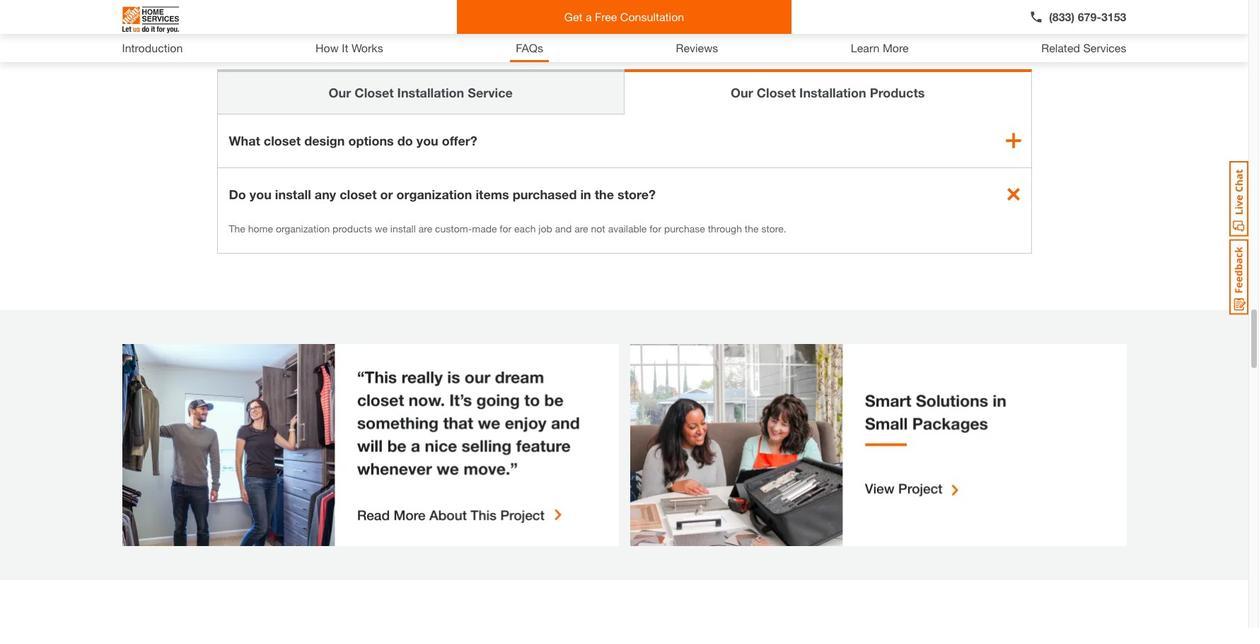 Task type: locate. For each thing, give the bounding box(es) containing it.
do
[[397, 133, 413, 148]]

0 horizontal spatial organization
[[276, 223, 330, 235]]

closet
[[355, 85, 394, 100], [757, 85, 796, 100]]

1 horizontal spatial organization
[[396, 187, 472, 202]]

1 vertical spatial closet
[[340, 187, 377, 202]]

the
[[229, 223, 245, 235]]

for right available
[[650, 223, 661, 235]]

our closet installation service
[[329, 85, 513, 100]]

2 our from the left
[[731, 85, 753, 100]]

asked
[[593, 13, 660, 40]]

smart solutions in small packages image
[[630, 344, 1126, 547]]

through
[[708, 223, 742, 235]]

0 horizontal spatial you
[[250, 187, 272, 202]]

2 closet from the left
[[757, 85, 796, 100]]

the left 'store.'
[[745, 223, 759, 235]]

our closet installation products
[[731, 85, 925, 100]]

0 vertical spatial organization
[[396, 187, 472, 202]]

0 horizontal spatial closet
[[264, 133, 301, 148]]

1 our from the left
[[329, 85, 351, 100]]

or
[[380, 187, 393, 202]]

design
[[304, 133, 345, 148]]

organization up custom-
[[396, 187, 472, 202]]

free
[[595, 10, 617, 23]]

for
[[500, 223, 512, 235], [650, 223, 661, 235]]

available
[[608, 223, 647, 235]]

are left custom-
[[419, 223, 432, 235]]

1 are from the left
[[419, 223, 432, 235]]

closet right what at the top left of page
[[264, 133, 301, 148]]

organization down any
[[276, 223, 330, 235]]

our down 'questions'
[[731, 85, 753, 100]]

0 horizontal spatial closet
[[355, 85, 394, 100]]

0 vertical spatial the
[[595, 187, 614, 202]]

1 horizontal spatial you
[[416, 133, 438, 148]]

1 horizontal spatial our
[[731, 85, 753, 100]]

the
[[595, 187, 614, 202], [745, 223, 759, 235]]

get
[[564, 10, 583, 23]]

installation
[[397, 85, 464, 100], [799, 85, 866, 100]]

1 vertical spatial the
[[745, 223, 759, 235]]

before and after long quote banner - image image
[[122, 344, 618, 547]]

are
[[419, 223, 432, 235], [575, 223, 588, 235]]

learn
[[851, 41, 880, 54]]

2 are from the left
[[575, 223, 588, 235]]

2 installation from the left
[[799, 85, 866, 100]]

for left each
[[500, 223, 512, 235]]

1 closet from the left
[[355, 85, 394, 100]]

1 installation from the left
[[397, 85, 464, 100]]

1 vertical spatial organization
[[276, 223, 330, 235]]

0 horizontal spatial our
[[329, 85, 351, 100]]

closet left or
[[340, 187, 377, 202]]

live chat image
[[1229, 161, 1249, 237]]

1 horizontal spatial are
[[575, 223, 588, 235]]

closet
[[264, 133, 301, 148], [340, 187, 377, 202]]

0 horizontal spatial are
[[419, 223, 432, 235]]

0 vertical spatial install
[[275, 187, 311, 202]]

2 for from the left
[[650, 223, 661, 235]]

our
[[329, 85, 351, 100], [731, 85, 753, 100]]

our down it
[[329, 85, 351, 100]]

0 horizontal spatial install
[[275, 187, 311, 202]]

1 horizontal spatial install
[[390, 223, 416, 235]]

1 horizontal spatial for
[[650, 223, 661, 235]]

the right in at the top left of page
[[595, 187, 614, 202]]

1 vertical spatial install
[[390, 223, 416, 235]]

you
[[416, 133, 438, 148], [250, 187, 272, 202]]

0 horizontal spatial installation
[[397, 85, 464, 100]]

in
[[580, 187, 591, 202]]

are left not
[[575, 223, 588, 235]]

(833) 679-3153 link
[[1029, 8, 1127, 25]]

service
[[468, 85, 513, 100]]

works
[[352, 41, 383, 54]]

reviews
[[676, 41, 718, 54]]

purchased
[[513, 187, 577, 202]]

closet for our closet installation service
[[355, 85, 394, 100]]

any
[[315, 187, 336, 202]]

0 vertical spatial closet
[[264, 133, 301, 148]]

1 horizontal spatial the
[[745, 223, 759, 235]]

1 horizontal spatial closet
[[757, 85, 796, 100]]

organization
[[396, 187, 472, 202], [276, 223, 330, 235]]

install left any
[[275, 187, 311, 202]]

the home organization products we install are custom-made for each job and are not available for purchase through the store.
[[229, 223, 786, 235]]

what
[[229, 133, 260, 148]]

frequently
[[473, 13, 587, 40]]

1 horizontal spatial installation
[[799, 85, 866, 100]]

0 horizontal spatial for
[[500, 223, 512, 235]]

learn more
[[851, 41, 909, 54]]

1 for from the left
[[500, 223, 512, 235]]

install right the we
[[390, 223, 416, 235]]

each
[[514, 223, 536, 235]]

0 horizontal spatial the
[[595, 187, 614, 202]]

installation down learn
[[799, 85, 866, 100]]

install
[[275, 187, 311, 202], [390, 223, 416, 235]]

options
[[348, 133, 394, 148]]

installation up do
[[397, 85, 464, 100]]



Task type: describe. For each thing, give the bounding box(es) containing it.
how it works
[[315, 41, 383, 54]]

we
[[375, 223, 388, 235]]

not
[[591, 223, 605, 235]]

store?
[[618, 187, 656, 202]]

and
[[555, 223, 572, 235]]

3153
[[1101, 10, 1127, 23]]

job
[[539, 223, 552, 235]]

our for our closet installation service
[[329, 85, 351, 100]]

related
[[1041, 41, 1080, 54]]

products
[[333, 223, 372, 235]]

faqs
[[516, 41, 543, 54]]

consultation
[[620, 10, 684, 23]]

get a free consultation
[[564, 10, 684, 23]]

get a free consultation button
[[457, 0, 792, 34]]

do it for you logo image
[[122, 1, 179, 39]]

frequently asked questions
[[473, 13, 776, 40]]

it
[[342, 41, 348, 54]]

(833) 679-3153
[[1049, 10, 1127, 23]]

0 vertical spatial you
[[416, 133, 438, 148]]

feedback link image
[[1229, 239, 1249, 315]]

related services
[[1041, 41, 1126, 54]]

a
[[586, 10, 592, 23]]

questions
[[667, 13, 776, 40]]

items
[[476, 187, 509, 202]]

do
[[229, 187, 246, 202]]

what closet design options do you offer?
[[229, 133, 477, 148]]

made
[[472, 223, 497, 235]]

products
[[870, 85, 925, 100]]

our for our closet installation products
[[731, 85, 753, 100]]

closet for our closet installation products
[[757, 85, 796, 100]]

store.
[[761, 223, 786, 235]]

services
[[1083, 41, 1126, 54]]

(833)
[[1049, 10, 1075, 23]]

purchase
[[664, 223, 705, 235]]

installation for products
[[799, 85, 866, 100]]

introduction
[[122, 41, 183, 54]]

679-
[[1078, 10, 1101, 23]]

do you install any closet or organization items purchased in the store?
[[229, 187, 656, 202]]

how
[[315, 41, 339, 54]]

installation for service
[[397, 85, 464, 100]]

1 vertical spatial you
[[250, 187, 272, 202]]

custom-
[[435, 223, 472, 235]]

more
[[883, 41, 909, 54]]

1 horizontal spatial closet
[[340, 187, 377, 202]]

home
[[248, 223, 273, 235]]

offer?
[[442, 133, 477, 148]]



